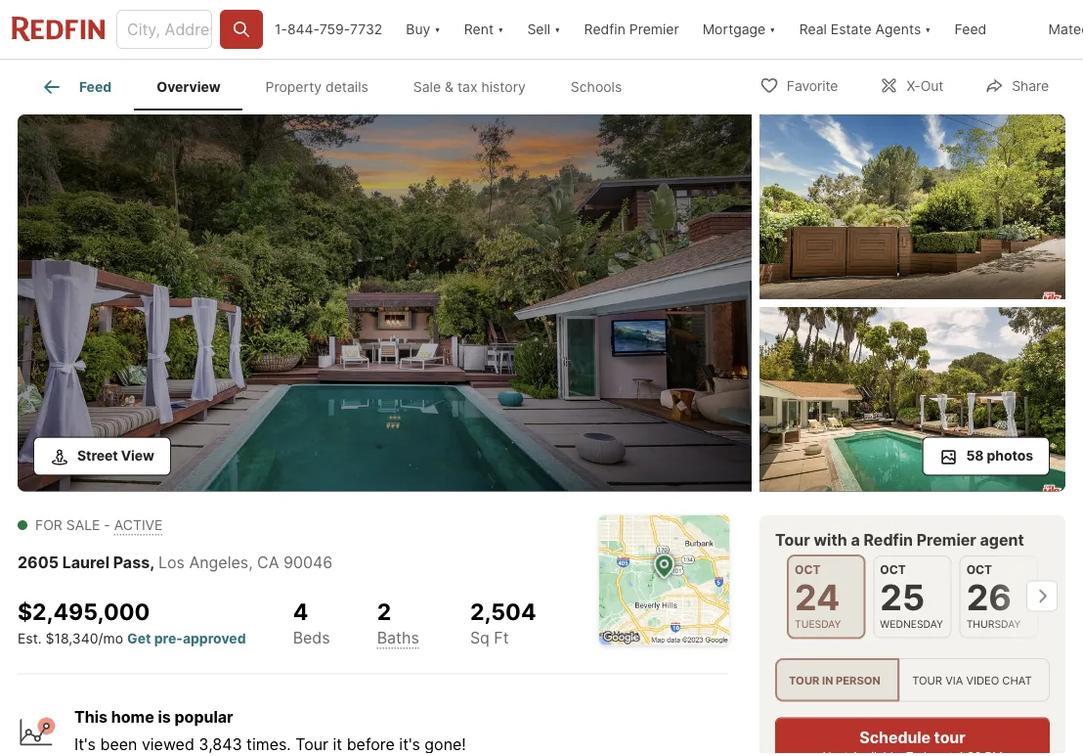 Task type: vqa. For each thing, say whether or not it's contained in the screenshot.
the Price button corresponding to Beds
no



Task type: describe. For each thing, give the bounding box(es) containing it.
rent ▾
[[464, 21, 504, 38]]

4
[[293, 598, 308, 626]]

$2,495,000
[[18, 598, 150, 626]]

oct for 25
[[881, 563, 907, 577]]

90046
[[284, 553, 333, 572]]

property
[[266, 79, 322, 95]]

estate
[[831, 21, 872, 38]]

thursday
[[967, 617, 1022, 630]]

home
[[111, 708, 154, 727]]

property details
[[266, 79, 369, 95]]

schools
[[571, 79, 622, 95]]

feed inside tab list
[[79, 79, 112, 95]]

beds
[[293, 628, 330, 647]]

buy ▾ button
[[395, 0, 453, 59]]

favorite button
[[743, 65, 855, 105]]

this
[[74, 708, 108, 727]]

2
[[377, 598, 391, 626]]

baths link
[[377, 628, 420, 647]]

sale
[[414, 79, 441, 95]]

oct for 24
[[795, 563, 821, 577]]

sale
[[66, 517, 100, 534]]

2,504 sq ft
[[470, 598, 537, 648]]

mortgage ▾
[[703, 21, 776, 38]]

1 , from the left
[[150, 553, 155, 572]]

via
[[946, 673, 964, 687]]

active link
[[114, 517, 163, 534]]

sell ▾ button
[[516, 0, 573, 59]]

▾ for buy ▾
[[435, 21, 441, 38]]

759-
[[320, 21, 350, 38]]

sq
[[470, 629, 490, 648]]

sale & tax history
[[414, 79, 526, 95]]

4 beds
[[293, 598, 330, 647]]

▾ for sell ▾
[[555, 21, 561, 38]]

tour for tour via video chat
[[913, 673, 943, 687]]

popular
[[175, 708, 233, 727]]

tour with a redfin premier agent
[[776, 531, 1025, 550]]

feed button
[[944, 0, 1038, 59]]

oct 24 tuesday
[[795, 563, 842, 630]]

mateo button
[[1049, 0, 1084, 59]]

2 , from the left
[[249, 553, 253, 572]]

los
[[158, 553, 185, 572]]

street view button
[[33, 437, 171, 476]]

sell ▾
[[528, 21, 561, 38]]

1-844-759-7732
[[275, 21, 383, 38]]

share button
[[969, 65, 1066, 105]]

▾ for mortgage ▾
[[770, 21, 776, 38]]

$2,495,000 est. $18,340 /mo get pre-approved
[[18, 598, 246, 647]]

pre-
[[154, 630, 183, 647]]

58 photos
[[967, 448, 1034, 464]]

wednesday
[[881, 617, 944, 630]]

agent
[[981, 531, 1025, 550]]

/mo
[[98, 630, 123, 647]]

favorite
[[787, 78, 839, 94]]

$18,340
[[46, 630, 98, 647]]

24
[[795, 576, 841, 618]]

x-
[[907, 78, 921, 94]]

a
[[852, 531, 861, 550]]

schedule tour button
[[776, 718, 1051, 754]]

rent
[[464, 21, 494, 38]]

1 horizontal spatial redfin
[[864, 531, 914, 550]]

redfin premier button
[[573, 0, 691, 59]]

25
[[881, 576, 926, 618]]

tax
[[458, 79, 478, 95]]

-
[[104, 517, 110, 534]]

property details tab
[[243, 64, 391, 111]]

real estate agents ▾
[[800, 21, 932, 38]]

26
[[967, 576, 1013, 618]]

tour via video chat
[[913, 673, 1033, 687]]

ca
[[257, 553, 279, 572]]

ft
[[494, 629, 509, 648]]

active
[[114, 517, 163, 534]]

tuesday
[[795, 617, 842, 630]]

mateo button
[[1038, 0, 1084, 59]]



Task type: locate. For each thing, give the bounding box(es) containing it.
1 ▾ from the left
[[435, 21, 441, 38]]

next image
[[1027, 581, 1059, 612]]

rent ▾ button
[[453, 0, 516, 59]]

0 horizontal spatial premier
[[630, 21, 680, 38]]

person
[[836, 673, 881, 687]]

0 horizontal spatial ,
[[150, 553, 155, 572]]

tour left via
[[913, 673, 943, 687]]

approved
[[183, 630, 246, 647]]

1 horizontal spatial feed
[[955, 21, 987, 38]]

1-844-759-7732 link
[[275, 21, 383, 38]]

2605 laurel pass, los angeles, ca 90046 image
[[18, 114, 752, 492], [760, 114, 1066, 299], [760, 307, 1066, 492]]

in
[[823, 673, 834, 687]]

0 horizontal spatial feed
[[79, 79, 112, 95]]

2605
[[18, 553, 59, 572]]

oct for 26
[[967, 563, 993, 577]]

real estate agents ▾ link
[[800, 0, 932, 59]]

oct down the tour with a redfin premier agent
[[881, 563, 907, 577]]

1 vertical spatial feed
[[79, 79, 112, 95]]

0 vertical spatial redfin
[[585, 21, 626, 38]]

buy ▾
[[406, 21, 441, 38]]

rent ▾ button
[[464, 0, 504, 59]]

oct 26 thursday
[[967, 563, 1022, 630]]

schedule
[[860, 729, 931, 748]]

with
[[814, 531, 848, 550]]

tour in person
[[789, 673, 881, 687]]

1 vertical spatial premier
[[917, 531, 977, 550]]

1 horizontal spatial ,
[[249, 553, 253, 572]]

real estate agents ▾ button
[[788, 0, 944, 59]]

4 ▾ from the left
[[770, 21, 776, 38]]

chat
[[1003, 673, 1033, 687]]

,
[[150, 553, 155, 572], [249, 553, 253, 572]]

&
[[445, 79, 454, 95]]

feed inside button
[[955, 21, 987, 38]]

1-
[[275, 21, 288, 38]]

real
[[800, 21, 828, 38]]

feed left overview
[[79, 79, 112, 95]]

angeles
[[189, 553, 249, 572]]

schools tab
[[549, 64, 645, 111]]

2 oct from the left
[[881, 563, 907, 577]]

5 ▾ from the left
[[926, 21, 932, 38]]

sale & tax history tab
[[391, 64, 549, 111]]

redfin
[[585, 21, 626, 38], [864, 531, 914, 550]]

2605 laurel pass , los angeles , ca 90046
[[18, 553, 333, 572]]

premier left agent
[[917, 531, 977, 550]]

oct
[[795, 563, 821, 577], [881, 563, 907, 577], [967, 563, 993, 577]]

2 baths
[[377, 598, 420, 647]]

is
[[158, 708, 171, 727]]

1 vertical spatial redfin
[[864, 531, 914, 550]]

pass
[[113, 553, 150, 572]]

sell ▾ button
[[528, 0, 561, 59]]

for sale - active
[[35, 517, 163, 534]]

buy
[[406, 21, 431, 38]]

premier left mortgage
[[630, 21, 680, 38]]

agents
[[876, 21, 922, 38]]

7732
[[350, 21, 383, 38]]

redfin inside "button"
[[585, 21, 626, 38]]

tour for tour with a redfin premier agent
[[776, 531, 811, 550]]

mortgage ▾ button
[[691, 0, 788, 59]]

est.
[[18, 630, 42, 647]]

0 horizontal spatial oct
[[795, 563, 821, 577]]

history
[[482, 79, 526, 95]]

oct down agent
[[967, 563, 993, 577]]

tour left in at the right bottom
[[789, 673, 820, 687]]

1 horizontal spatial premier
[[917, 531, 977, 550]]

58 photos button
[[923, 437, 1051, 476]]

overview
[[157, 79, 221, 95]]

overview tab
[[134, 64, 243, 111]]

, left los
[[150, 553, 155, 572]]

tab list
[[18, 60, 661, 111]]

baths
[[377, 628, 420, 647]]

schedule tour
[[860, 729, 966, 748]]

share
[[1013, 78, 1050, 94]]

premier
[[630, 21, 680, 38], [917, 531, 977, 550]]

tour left with
[[776, 531, 811, 550]]

3 ▾ from the left
[[555, 21, 561, 38]]

1 oct from the left
[[795, 563, 821, 577]]

58
[[967, 448, 985, 464]]

street
[[77, 448, 118, 464]]

▾ right agents
[[926, 21, 932, 38]]

for
[[35, 517, 62, 534]]

tour
[[935, 729, 966, 748]]

map entry image
[[600, 515, 730, 645]]

2,504
[[470, 598, 537, 626]]

list box
[[776, 658, 1051, 702]]

▾
[[435, 21, 441, 38], [498, 21, 504, 38], [555, 21, 561, 38], [770, 21, 776, 38], [926, 21, 932, 38]]

x-out
[[907, 78, 944, 94]]

redfin up schools
[[585, 21, 626, 38]]

0 horizontal spatial redfin
[[585, 21, 626, 38]]

oct down with
[[795, 563, 821, 577]]

oct 25 wednesday
[[881, 563, 944, 630]]

feed up share 'button' at the right of page
[[955, 21, 987, 38]]

▾ right buy
[[435, 21, 441, 38]]

2 horizontal spatial oct
[[967, 563, 993, 577]]

, left the ca
[[249, 553, 253, 572]]

list box containing tour in person
[[776, 658, 1051, 702]]

street view
[[77, 448, 154, 464]]

0 vertical spatial feed
[[955, 21, 987, 38]]

x-out button
[[863, 65, 961, 105]]

1 horizontal spatial oct
[[881, 563, 907, 577]]

▾ right rent
[[498, 21, 504, 38]]

oct inside oct 25 wednesday
[[881, 563, 907, 577]]

laurel
[[62, 553, 110, 572]]

tab list containing feed
[[18, 60, 661, 111]]

redfin right a
[[864, 531, 914, 550]]

▾ right mortgage
[[770, 21, 776, 38]]

submit search image
[[232, 20, 251, 39]]

3 oct from the left
[[967, 563, 993, 577]]

844-
[[288, 21, 320, 38]]

out
[[921, 78, 944, 94]]

redfin premier
[[585, 21, 680, 38]]

None button
[[788, 554, 866, 639], [874, 555, 953, 638], [960, 555, 1039, 638], [788, 554, 866, 639], [874, 555, 953, 638], [960, 555, 1039, 638]]

premier inside "button"
[[630, 21, 680, 38]]

City, Address, School, Agent, ZIP search field
[[116, 10, 212, 49]]

photos
[[988, 448, 1034, 464]]

tour
[[776, 531, 811, 550], [789, 673, 820, 687], [913, 673, 943, 687]]

tour for tour in person
[[789, 673, 820, 687]]

get
[[127, 630, 151, 647]]

this home is popular
[[74, 708, 233, 727]]

2 ▾ from the left
[[498, 21, 504, 38]]

0 vertical spatial premier
[[630, 21, 680, 38]]

buy ▾ button
[[406, 0, 441, 59]]

details
[[326, 79, 369, 95]]

oct inside oct 24 tuesday
[[795, 563, 821, 577]]

video
[[967, 673, 1000, 687]]

feed link
[[40, 75, 112, 99]]

oct inside oct 26 thursday
[[967, 563, 993, 577]]

▾ right sell
[[555, 21, 561, 38]]

▾ for rent ▾
[[498, 21, 504, 38]]

get pre-approved link
[[127, 630, 246, 647]]



